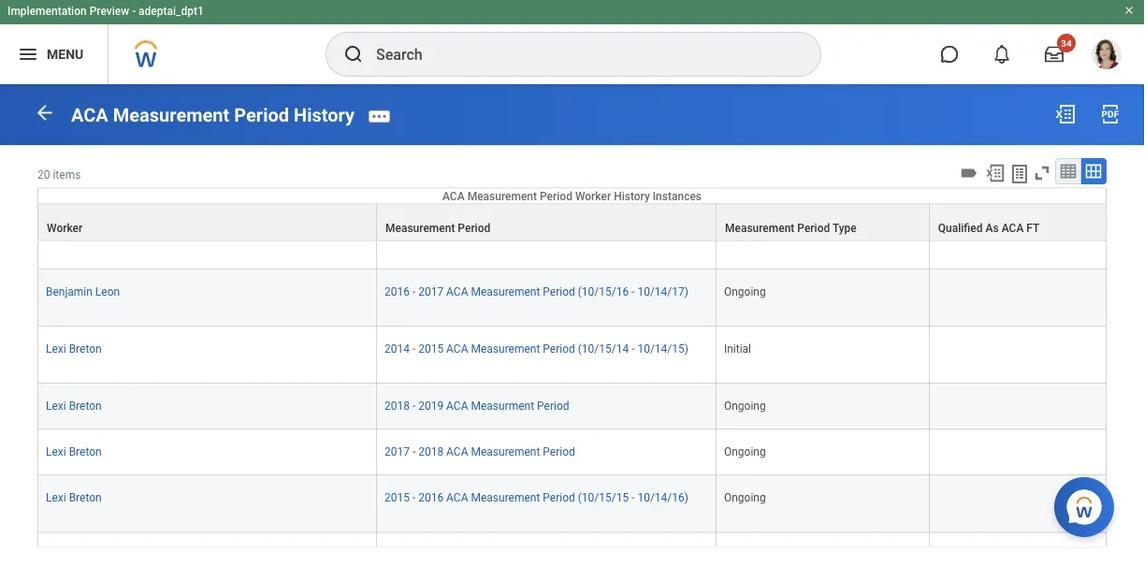 Task type: describe. For each thing, give the bounding box(es) containing it.
lexi breton for 2015
[[46, 492, 102, 505]]

0 horizontal spatial history
[[294, 104, 355, 126]]

10/14/17)
[[638, 286, 689, 299]]

20
[[37, 169, 50, 182]]

lexi breton for 2018
[[46, 400, 102, 413]]

lexi breton inside row
[[46, 549, 102, 562]]

2 2014 - 2015 aca measurement period (10/15/14 - 10/14/15) link from the top
[[385, 339, 689, 356]]

1 vertical spatial 2015
[[419, 343, 444, 356]]

lexi for 2014
[[46, 343, 66, 356]]

measurement period type
[[725, 221, 857, 234]]

0 vertical spatial 2015
[[419, 229, 444, 242]]

history inside popup button
[[614, 189, 650, 202]]

export to worksheets image
[[1009, 163, 1031, 186]]

2018 - 2019 aca measurment period
[[385, 400, 570, 413]]

aca for 1st 2014 - 2015 aca measurement period (10/15/14 - 10/14/15) 'link' from the bottom of the the aca measurement period history main content
[[447, 343, 468, 356]]

period inside popup button
[[540, 189, 573, 202]]

lexi for 2017
[[46, 446, 66, 459]]

4 row from the top
[[37, 270, 1107, 327]]

benjamin leon link for 5th row from the bottom of the the aca measurement period history main content
[[46, 282, 120, 299]]

2018 - 2019 aca measurment period link
[[385, 397, 570, 413]]

qualified as aca ft button
[[930, 204, 1106, 240]]

implementation
[[7, 5, 87, 18]]

lexi breton for 2014
[[46, 343, 102, 356]]

breton for 2017
[[69, 446, 102, 459]]

lexi breton link for 2018 - 2019 aca measurment period
[[46, 397, 102, 413]]

view printable version (pdf) image
[[1100, 103, 1122, 125]]

1 vertical spatial 2018
[[419, 446, 444, 459]]

2015 - 2016 aca measurement period (10/15/15 - 10/14/16) link
[[385, 488, 689, 505]]

(10/15/14 for 1st 2014 - 2015 aca measurement period (10/15/14 - 10/14/15) 'link' from the bottom of the the aca measurement period history main content
[[578, 343, 629, 356]]

lexi breton link for 2015 - 2016 aca measurement period (10/15/15 - 10/14/16)
[[46, 488, 102, 505]]

worker button
[[38, 204, 376, 240]]

34 button
[[1034, 34, 1076, 75]]

measurement inside popup button
[[468, 189, 537, 202]]

aca measurement period history main content
[[0, 84, 1145, 567]]

aca inside popup button
[[443, 189, 465, 202]]

benjamin leon for 5th row from the bottom of the the aca measurement period history main content
[[46, 286, 120, 299]]

aca measurement period worker history instances
[[443, 189, 702, 202]]

breton for 2018
[[69, 400, 102, 413]]

lexi breton link for 2017 - 2018 aca measurement period
[[46, 442, 102, 459]]

2017 - 2018 aca measurement period
[[385, 446, 575, 459]]

2019
[[419, 400, 444, 413]]

lexi breton link inside row
[[46, 545, 102, 562]]

leon for benjamin leon link for third row from the top of the the aca measurement period history main content
[[95, 229, 120, 242]]

2017 inside 2017 - 2018 aca measurement period link
[[385, 446, 410, 459]]

cell for 2nd row from the bottom
[[930, 430, 1107, 476]]

cell for first row from the top
[[930, 155, 1107, 213]]

ongoing for 2015 - 2016 aca measurement period (10/15/15 - 10/14/16)
[[724, 492, 766, 505]]

instances
[[653, 189, 702, 202]]

lexi breton row
[[37, 533, 1107, 567]]

ongoing for 2016 - 2017 aca measurement period (10/15/16 - 10/14/17)
[[724, 286, 766, 299]]

measurment
[[471, 400, 535, 413]]

8 row from the top
[[37, 476, 1107, 533]]

breton inside row
[[69, 549, 102, 562]]

cell for 4th row from the bottom of the the aca measurement period history main content
[[930, 327, 1107, 384]]

2016 - 2017 aca measurement period (10/15/16 - 10/14/17)
[[385, 286, 689, 299]]

6 row from the top
[[37, 384, 1107, 430]]

menu
[[47, 46, 84, 62]]

2017 inside 2016 - 2017 aca measurement period (10/15/16 - 10/14/17) link
[[419, 286, 444, 299]]

7 row from the top
[[37, 430, 1107, 476]]

aca for 2016 - 2017 aca measurement period (10/15/16 - 10/14/17) link
[[447, 286, 468, 299]]

expand table image
[[1085, 162, 1103, 181]]

ongoing for 2017 - 2018 aca measurement period
[[724, 446, 766, 459]]

implementation preview -   adeptai_dpt1
[[7, 5, 204, 18]]

tag image
[[959, 163, 980, 184]]

0 horizontal spatial 2018
[[385, 400, 410, 413]]

aca for the 2015 - 2016 aca measurement period (10/15/15 - 10/14/16) link
[[447, 492, 468, 505]]

qualified as aca ft
[[938, 221, 1040, 234]]

items
[[53, 169, 81, 182]]

- inside the 'menu' banner
[[132, 5, 136, 18]]

previous page image
[[34, 102, 56, 124]]

justify image
[[17, 43, 39, 66]]

lexi for 2018
[[46, 400, 66, 413]]

close environment banner image
[[1124, 5, 1135, 16]]

notifications large image
[[993, 45, 1012, 64]]

cell for third row from the top of the the aca measurement period history main content
[[930, 213, 1107, 270]]



Task type: locate. For each thing, give the bounding box(es) containing it.
worker inside popup button
[[47, 221, 83, 234]]

row
[[37, 155, 1107, 213], [37, 203, 1107, 241], [37, 213, 1107, 270], [37, 270, 1107, 327], [37, 327, 1107, 384], [37, 384, 1107, 430], [37, 430, 1107, 476], [37, 476, 1107, 533]]

2 row from the top
[[37, 203, 1107, 241]]

preview
[[90, 5, 129, 18]]

cell for first row from the bottom
[[930, 476, 1107, 533]]

10/14/15) down the instances
[[638, 229, 689, 242]]

aca measurement period history
[[71, 104, 355, 126]]

2018
[[385, 400, 410, 413], [419, 446, 444, 459]]

5 lexi breton from the top
[[46, 549, 102, 562]]

1 vertical spatial (10/15/14
[[578, 343, 629, 356]]

qualified
[[938, 221, 983, 234]]

34
[[1062, 37, 1072, 49]]

2018 down 2019
[[419, 446, 444, 459]]

2014 - 2015 aca measurement period (10/15/14 - 10/14/15) for 1st 2014 - 2015 aca measurement period (10/15/14 - 10/14/15) 'link' from the bottom of the the aca measurement period history main content
[[385, 343, 689, 356]]

2 leon from the top
[[95, 286, 120, 299]]

1 lexi breton link from the top
[[46, 339, 102, 356]]

benjamin leon for third row from the top of the the aca measurement period history main content
[[46, 229, 120, 242]]

1 row from the top
[[37, 155, 1107, 213]]

lexi breton link
[[46, 339, 102, 356], [46, 397, 102, 413], [46, 442, 102, 459], [46, 488, 102, 505], [46, 545, 102, 562]]

4 ongoing from the top
[[724, 446, 766, 459]]

1 benjamin leon from the top
[[46, 229, 120, 242]]

3 lexi breton link from the top
[[46, 442, 102, 459]]

5 breton from the top
[[69, 549, 102, 562]]

1 lexi from the top
[[46, 343, 66, 356]]

as
[[986, 221, 999, 234]]

0 horizontal spatial 2016
[[385, 286, 410, 299]]

1 benjamin leon link from the top
[[46, 225, 120, 242]]

10/14/15) for 1st 2014 - 2015 aca measurement period (10/15/14 - 10/14/15) 'link' from the bottom of the the aca measurement period history main content
[[638, 343, 689, 356]]

benjamin
[[46, 229, 93, 242], [46, 286, 93, 299]]

2015 - 2016 aca measurement period (10/15/15 - 10/14/16)
[[385, 492, 689, 505]]

10/14/16)
[[638, 492, 689, 505]]

leon for 5th row from the bottom of the the aca measurement period history main content benjamin leon link
[[95, 286, 120, 299]]

1 vertical spatial 2017
[[385, 446, 410, 459]]

measurement
[[113, 104, 230, 126], [468, 189, 537, 202], [386, 221, 455, 234], [725, 221, 795, 234], [471, 229, 540, 242], [471, 286, 540, 299], [471, 343, 540, 356], [471, 446, 540, 459], [471, 492, 540, 505]]

worker up measurement period popup button
[[575, 189, 611, 202]]

2014 for 1st 2014 - 2015 aca measurement period (10/15/14 - 10/14/15) 'link' from the bottom of the the aca measurement period history main content
[[385, 343, 410, 356]]

0 vertical spatial leon
[[95, 229, 120, 242]]

2018 left 2019
[[385, 400, 410, 413]]

1 vertical spatial leon
[[95, 286, 120, 299]]

2 vertical spatial 2015
[[385, 492, 410, 505]]

1 horizontal spatial worker
[[575, 189, 611, 202]]

4 lexi breton from the top
[[46, 492, 102, 505]]

0 vertical spatial history
[[294, 104, 355, 126]]

(10/15/14 down (10/15/16 at right bottom
[[578, 343, 629, 356]]

2014 - 2015 aca measurement period (10/15/14 - 10/14/15) down 2016 - 2017 aca measurement period (10/15/16 - 10/14/17)
[[385, 343, 689, 356]]

2017
[[419, 286, 444, 299], [385, 446, 410, 459]]

export to excel image
[[985, 163, 1006, 184]]

2014
[[385, 229, 410, 242], [385, 343, 410, 356]]

initial
[[724, 343, 752, 356]]

lexi
[[46, 343, 66, 356], [46, 400, 66, 413], [46, 446, 66, 459], [46, 492, 66, 505], [46, 549, 66, 562]]

Search Workday  search field
[[376, 34, 782, 75]]

(10/15/14 for 1st 2014 - 2015 aca measurement period (10/15/14 - 10/14/15) 'link' from the top
[[578, 229, 629, 242]]

history left the instances
[[614, 189, 650, 202]]

menu button
[[0, 24, 108, 84]]

cell
[[37, 155, 377, 213], [717, 155, 930, 213], [930, 155, 1107, 213], [930, 213, 1107, 270], [930, 270, 1107, 327], [930, 327, 1107, 384], [930, 384, 1107, 430], [930, 430, 1107, 476], [930, 476, 1107, 533], [717, 533, 930, 567], [930, 533, 1107, 567]]

1 vertical spatial benjamin leon link
[[46, 282, 120, 299]]

1 vertical spatial 2016
[[419, 492, 444, 505]]

1 (10/15/14 from the top
[[578, 229, 629, 242]]

2 (10/15/14 from the top
[[578, 343, 629, 356]]

0 vertical spatial 2016
[[385, 286, 410, 299]]

lexi for 2015
[[46, 492, 66, 505]]

2016 down measurement period
[[385, 286, 410, 299]]

measurement period type button
[[717, 204, 929, 240]]

2 breton from the top
[[69, 400, 102, 413]]

10/14/15) down '10/14/17)' on the bottom right
[[638, 343, 689, 356]]

breton for 2014
[[69, 343, 102, 356]]

breton for 2015
[[69, 492, 102, 505]]

worker down items
[[47, 221, 83, 234]]

(10/15/15
[[578, 492, 629, 505]]

1 2014 - 2015 aca measurement period (10/15/14 - 10/14/15) link from the top
[[385, 225, 689, 242]]

lexi breton
[[46, 343, 102, 356], [46, 400, 102, 413], [46, 446, 102, 459], [46, 492, 102, 505], [46, 549, 102, 562]]

0 horizontal spatial worker
[[47, 221, 83, 234]]

0 vertical spatial benjamin
[[46, 229, 93, 242]]

10/14/15) for 1st 2014 - 2015 aca measurement period (10/15/14 - 10/14/15) 'link' from the top
[[638, 229, 689, 242]]

2016 down 2017 - 2018 aca measurement period
[[419, 492, 444, 505]]

2014 - 2015 aca measurement period (10/15/14 - 10/14/15) for 1st 2014 - 2015 aca measurement period (10/15/14 - 10/14/15) 'link' from the top
[[385, 229, 689, 242]]

measurement period button
[[377, 204, 716, 240]]

4 lexi breton link from the top
[[46, 488, 102, 505]]

1 vertical spatial 2014 - 2015 aca measurement period (10/15/14 - 10/14/15)
[[385, 343, 689, 356]]

2016
[[385, 286, 410, 299], [419, 492, 444, 505]]

2014 - 2015 aca measurement period (10/15/14 - 10/14/15)
[[385, 229, 689, 242], [385, 343, 689, 356]]

0 vertical spatial benjamin leon link
[[46, 225, 120, 242]]

aca measurement period worker history instances button
[[38, 188, 1106, 203]]

2015
[[419, 229, 444, 242], [419, 343, 444, 356], [385, 492, 410, 505]]

history down search image
[[294, 104, 355, 126]]

export to excel image
[[1055, 103, 1077, 125]]

1 10/14/15) from the top
[[638, 229, 689, 242]]

2017 down measurement period
[[419, 286, 444, 299]]

1 lexi breton from the top
[[46, 343, 102, 356]]

2 2014 from the top
[[385, 343, 410, 356]]

0 vertical spatial 2014 - 2015 aca measurement period (10/15/14 - 10/14/15) link
[[385, 225, 689, 242]]

period
[[234, 104, 289, 126], [540, 189, 573, 202], [458, 221, 491, 234], [798, 221, 830, 234], [543, 229, 575, 242], [543, 286, 575, 299], [543, 343, 575, 356], [537, 400, 570, 413], [543, 446, 575, 459], [543, 492, 575, 505]]

2014 - 2015 aca measurement period (10/15/14 - 10/14/15) link
[[385, 225, 689, 242], [385, 339, 689, 356]]

3 row from the top
[[37, 213, 1107, 270]]

aca for 1st 2014 - 2015 aca measurement period (10/15/14 - 10/14/15) 'link' from the top
[[447, 229, 468, 242]]

2 benjamin from the top
[[46, 286, 93, 299]]

table image
[[1059, 162, 1078, 181]]

lexi breton link for 2014 - 2015 aca measurement period (10/15/14 - 10/14/15)
[[46, 339, 102, 356]]

ft
[[1027, 221, 1040, 234]]

workday assistant region
[[1055, 470, 1122, 537]]

measurement period
[[386, 221, 491, 234]]

2 lexi breton from the top
[[46, 400, 102, 413]]

3 ongoing from the top
[[724, 400, 766, 413]]

1 ongoing from the top
[[724, 229, 766, 242]]

aca measurement period history link
[[71, 104, 355, 126]]

4 lexi from the top
[[46, 492, 66, 505]]

adeptai_dpt1
[[139, 5, 204, 18]]

2 lexi from the top
[[46, 400, 66, 413]]

1 vertical spatial benjamin
[[46, 286, 93, 299]]

search image
[[343, 43, 365, 66]]

1 benjamin from the top
[[46, 229, 93, 242]]

1 vertical spatial worker
[[47, 221, 83, 234]]

5 lexi breton link from the top
[[46, 545, 102, 562]]

1 vertical spatial benjamin leon
[[46, 286, 120, 299]]

10/14/15)
[[638, 229, 689, 242], [638, 343, 689, 356]]

0 vertical spatial 2014 - 2015 aca measurement period (10/15/14 - 10/14/15)
[[385, 229, 689, 242]]

3 lexi breton from the top
[[46, 446, 102, 459]]

0 vertical spatial (10/15/14
[[578, 229, 629, 242]]

2017 down the 2018 - 2019 aca measurment period
[[385, 446, 410, 459]]

-
[[132, 5, 136, 18], [413, 229, 416, 242], [632, 229, 635, 242], [413, 286, 416, 299], [632, 286, 635, 299], [413, 343, 416, 356], [632, 343, 635, 356], [413, 400, 416, 413], [413, 446, 416, 459], [413, 492, 416, 505], [632, 492, 635, 505]]

2014 for 1st 2014 - 2015 aca measurement period (10/15/14 - 10/14/15) 'link' from the top
[[385, 229, 410, 242]]

benjamin leon
[[46, 229, 120, 242], [46, 286, 120, 299]]

1 horizontal spatial 2017
[[419, 286, 444, 299]]

ongoing
[[724, 229, 766, 242], [724, 286, 766, 299], [724, 400, 766, 413], [724, 446, 766, 459], [724, 492, 766, 505]]

1 vertical spatial history
[[614, 189, 650, 202]]

3 lexi from the top
[[46, 446, 66, 459]]

aca inside popup button
[[1002, 221, 1024, 234]]

1 vertical spatial 10/14/15)
[[638, 343, 689, 356]]

worker inside popup button
[[575, 189, 611, 202]]

aca
[[71, 104, 108, 126], [443, 189, 465, 202], [1002, 221, 1024, 234], [447, 229, 468, 242], [447, 286, 468, 299], [447, 343, 468, 356], [447, 400, 468, 413], [447, 446, 468, 459], [447, 492, 468, 505]]

1 vertical spatial 2014 - 2015 aca measurement period (10/15/14 - 10/14/15) link
[[385, 339, 689, 356]]

1 vertical spatial 2014
[[385, 343, 410, 356]]

(10/15/16
[[578, 286, 629, 299]]

0 horizontal spatial 2017
[[385, 446, 410, 459]]

2 benjamin leon link from the top
[[46, 282, 120, 299]]

type
[[833, 221, 857, 234]]

2014 - 2015 aca measurement period (10/15/14 - 10/14/15) link down 2016 - 2017 aca measurement period (10/15/16 - 10/14/17)
[[385, 339, 689, 356]]

aca for the 2018 - 2019 aca measurment period link
[[447, 400, 468, 413]]

0 vertical spatial 10/14/15)
[[638, 229, 689, 242]]

history
[[294, 104, 355, 126], [614, 189, 650, 202]]

2 10/14/15) from the top
[[638, 343, 689, 356]]

lexi breton for 2017
[[46, 446, 102, 459]]

0 vertical spatial worker
[[575, 189, 611, 202]]

5 lexi from the top
[[46, 549, 66, 562]]

1 horizontal spatial 2016
[[419, 492, 444, 505]]

row containing worker
[[37, 203, 1107, 241]]

20 items
[[37, 169, 81, 182]]

leon
[[95, 229, 120, 242], [95, 286, 120, 299]]

toolbar inside the aca measurement period history main content
[[956, 158, 1107, 187]]

2 lexi breton link from the top
[[46, 397, 102, 413]]

0 vertical spatial 2014
[[385, 229, 410, 242]]

inbox large image
[[1045, 45, 1064, 64]]

2 benjamin leon from the top
[[46, 286, 120, 299]]

benjamin leon link for third row from the top of the the aca measurement period history main content
[[46, 225, 120, 242]]

5 row from the top
[[37, 327, 1107, 384]]

1 horizontal spatial history
[[614, 189, 650, 202]]

0 vertical spatial 2017
[[419, 286, 444, 299]]

4 breton from the top
[[69, 492, 102, 505]]

2 2014 - 2015 aca measurement period (10/15/14 - 10/14/15) from the top
[[385, 343, 689, 356]]

2017 - 2018 aca measurement period link
[[385, 442, 575, 459]]

5 ongoing from the top
[[724, 492, 766, 505]]

2 ongoing from the top
[[724, 286, 766, 299]]

benjamin for third row from the top of the the aca measurement period history main content
[[46, 229, 93, 242]]

worker
[[575, 189, 611, 202], [47, 221, 83, 234]]

(10/15/14 down aca measurement period worker history instances
[[578, 229, 629, 242]]

aca for 2017 - 2018 aca measurement period link
[[447, 446, 468, 459]]

benjamin leon link
[[46, 225, 120, 242], [46, 282, 120, 299]]

2014 - 2015 aca measurement period (10/15/14 - 10/14/15) down aca measurement period worker history instances
[[385, 229, 689, 242]]

lexi inside row
[[46, 549, 66, 562]]

1 leon from the top
[[95, 229, 120, 242]]

2016 - 2017 aca measurement period (10/15/16 - 10/14/17) link
[[385, 282, 689, 299]]

cell for 6th row from the top of the the aca measurement period history main content
[[930, 384, 1107, 430]]

0 vertical spatial benjamin leon
[[46, 229, 120, 242]]

profile logan mcneil image
[[1092, 39, 1122, 73]]

toolbar
[[956, 158, 1107, 187]]

fullscreen image
[[1032, 163, 1053, 184]]

2014 - 2015 aca measurement period (10/15/14 - 10/14/15) link down aca measurement period worker history instances
[[385, 225, 689, 242]]

1 2014 from the top
[[385, 229, 410, 242]]

cell for lexi breton row
[[930, 533, 1107, 567]]

breton
[[69, 343, 102, 356], [69, 400, 102, 413], [69, 446, 102, 459], [69, 492, 102, 505], [69, 549, 102, 562]]

1 breton from the top
[[69, 343, 102, 356]]

(10/15/14
[[578, 229, 629, 242], [578, 343, 629, 356]]

0 vertical spatial 2018
[[385, 400, 410, 413]]

benjamin for 5th row from the bottom of the the aca measurement period history main content
[[46, 286, 93, 299]]

menu banner
[[0, 0, 1145, 84]]

3 breton from the top
[[69, 446, 102, 459]]

cell for 5th row from the bottom of the the aca measurement period history main content
[[930, 270, 1107, 327]]

1 2014 - 2015 aca measurement period (10/15/14 - 10/14/15) from the top
[[385, 229, 689, 242]]

ongoing for 2018 - 2019 aca measurment period
[[724, 400, 766, 413]]

1 horizontal spatial 2018
[[419, 446, 444, 459]]



Task type: vqa. For each thing, say whether or not it's contained in the screenshot.
list
no



